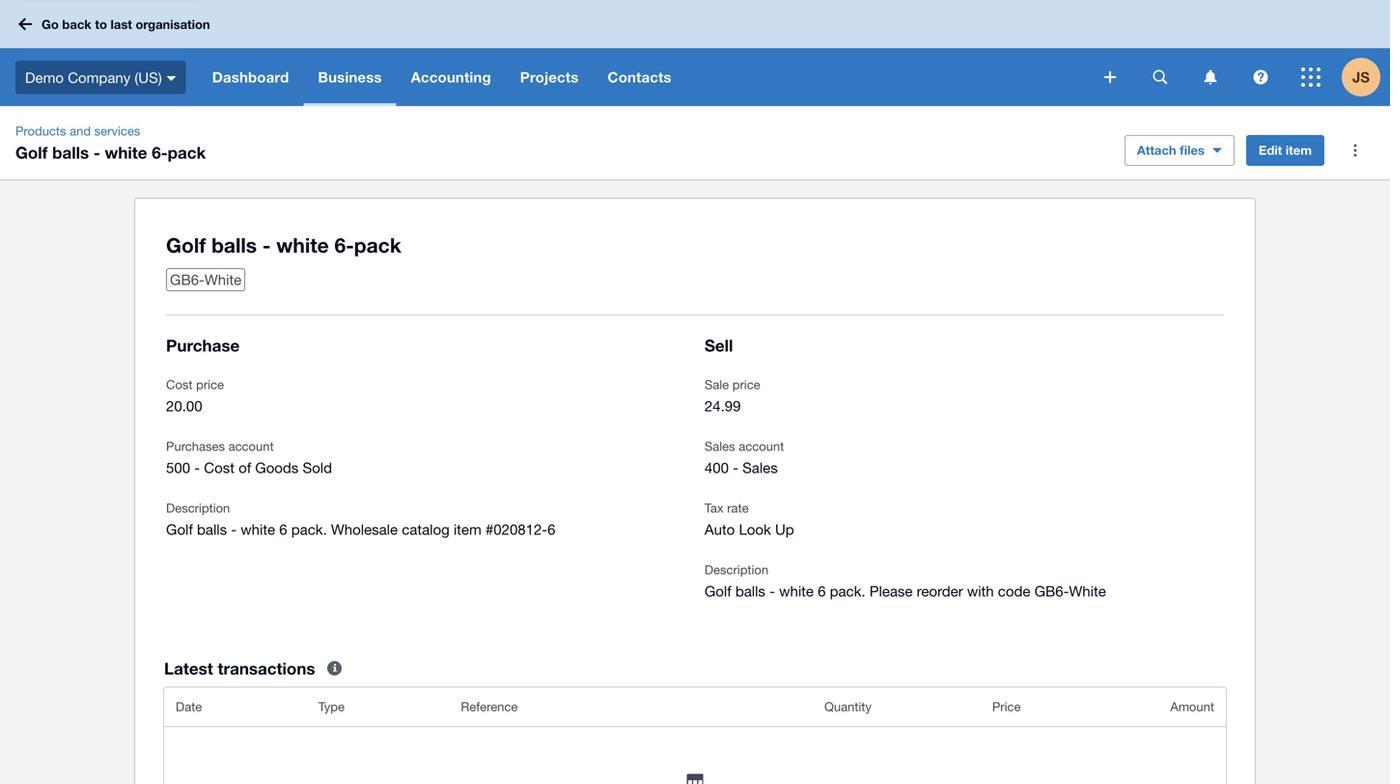 Task type: describe. For each thing, give the bounding box(es) containing it.
account for sales
[[739, 439, 784, 454]]

24.99
[[705, 398, 741, 415]]

purchases account 500 - cost of goods sold
[[166, 439, 332, 476]]

code
[[998, 583, 1030, 600]]

files
[[1180, 143, 1205, 158]]

description golf balls - white 6 pack. please reorder with code gb6-white
[[705, 563, 1106, 600]]

cost inside purchases account 500 - cost of goods sold
[[204, 460, 235, 476]]

look
[[739, 521, 771, 538]]

projects
[[520, 69, 579, 86]]

sale price 24.99
[[705, 377, 760, 415]]

js
[[1352, 69, 1370, 86]]

1 horizontal spatial 6
[[547, 521, 556, 538]]

go
[[42, 17, 59, 32]]

banner containing dashboard
[[0, 0, 1390, 106]]

wholesale
[[331, 521, 398, 538]]

1 vertical spatial sales
[[742, 460, 778, 476]]

organisation
[[136, 17, 210, 32]]

demo company (us) button
[[0, 48, 198, 106]]

products and services golf balls - white 6-pack
[[15, 124, 206, 162]]

auto
[[705, 521, 735, 538]]

latest transactions
[[164, 659, 315, 679]]

and
[[70, 124, 91, 139]]

back
[[62, 17, 91, 32]]

1 horizontal spatial 6-
[[335, 233, 354, 257]]

business
[[318, 69, 382, 86]]

golf inside description golf balls - white 6 pack. please reorder with code gb6-white
[[705, 583, 731, 600]]

balls inside products and services golf balls - white 6-pack
[[52, 143, 89, 162]]

pack. for wholesale
[[291, 521, 327, 538]]

6- inside products and services golf balls - white 6-pack
[[152, 143, 168, 162]]

cost price 20.00
[[166, 377, 224, 415]]

rate
[[727, 501, 749, 516]]

tax
[[705, 501, 724, 516]]

pack. for please
[[830, 583, 865, 600]]

description for wholesale
[[166, 501, 230, 516]]

sale
[[705, 377, 729, 392]]

- inside products and services golf balls - white 6-pack
[[93, 143, 100, 162]]

last
[[111, 17, 132, 32]]

white inside products and services golf balls - white 6-pack
[[105, 143, 147, 162]]

demo company (us)
[[25, 69, 162, 86]]

js button
[[1342, 48, 1390, 106]]

price for 24.99
[[732, 377, 760, 392]]

dashboard
[[212, 69, 289, 86]]

products and services link
[[8, 122, 148, 141]]

cost inside cost price 20.00
[[166, 377, 193, 392]]

amount
[[1170, 700, 1214, 715]]

golf inside the description golf balls - white 6 pack. wholesale catalog item #020812-6
[[166, 521, 193, 538]]

contacts
[[608, 69, 672, 86]]

white inside description golf balls - white 6 pack. please reorder with code gb6-white
[[1069, 583, 1106, 600]]

price
[[992, 700, 1021, 715]]

- for purchases account 500 - cost of goods sold
[[194, 460, 200, 476]]

edit item button
[[1246, 135, 1324, 166]]

500
[[166, 460, 190, 476]]

purchases
[[166, 439, 225, 454]]

gb6-white
[[170, 271, 242, 288]]

- for description golf balls - white 6 pack. wholesale catalog item #020812-6
[[231, 521, 237, 538]]

purchase
[[166, 336, 240, 355]]

company
[[68, 69, 131, 86]]

white inside description golf balls - white 6 pack. please reorder with code gb6-white
[[779, 583, 814, 600]]

0 horizontal spatial gb6-
[[170, 271, 205, 288]]



Task type: locate. For each thing, give the bounding box(es) containing it.
latest
[[164, 659, 213, 679]]

0 horizontal spatial pack.
[[291, 521, 327, 538]]

banner
[[0, 0, 1390, 106]]

1 horizontal spatial gb6-
[[1034, 583, 1069, 600]]

accounting button
[[396, 48, 506, 106]]

products
[[15, 124, 66, 139]]

sales
[[705, 439, 735, 454], [742, 460, 778, 476]]

type
[[318, 700, 345, 715]]

-
[[93, 143, 100, 162], [262, 233, 271, 257], [194, 460, 200, 476], [733, 460, 738, 476], [231, 521, 237, 538], [769, 583, 775, 600]]

0 vertical spatial gb6-
[[170, 271, 205, 288]]

accounting
[[411, 69, 491, 86]]

(us)
[[135, 69, 162, 86]]

goods
[[255, 460, 299, 476]]

item
[[1286, 143, 1312, 158], [454, 521, 481, 538]]

- inside description golf balls - white 6 pack. please reorder with code gb6-white
[[769, 583, 775, 600]]

6-
[[152, 143, 168, 162], [335, 233, 354, 257]]

description for please
[[705, 563, 768, 578]]

white
[[105, 143, 147, 162], [276, 233, 329, 257], [241, 521, 275, 538], [779, 583, 814, 600]]

1 price from the left
[[196, 377, 224, 392]]

catalog
[[402, 521, 450, 538]]

1 vertical spatial 6-
[[335, 233, 354, 257]]

account up of
[[228, 439, 274, 454]]

account
[[228, 439, 274, 454], [739, 439, 784, 454]]

up
[[775, 521, 794, 538]]

svg image
[[1301, 68, 1321, 87], [1153, 70, 1168, 84], [1204, 70, 1217, 84], [1253, 70, 1268, 84], [1104, 71, 1116, 83], [167, 76, 176, 81]]

gb6- inside description golf balls - white 6 pack. please reorder with code gb6-white
[[1034, 583, 1069, 600]]

edit
[[1259, 143, 1282, 158]]

price for 20.00
[[196, 377, 224, 392]]

quantity
[[824, 700, 872, 715]]

0 vertical spatial pack
[[168, 143, 206, 162]]

reorder
[[917, 583, 963, 600]]

balls inside the description golf balls - white 6 pack. wholesale catalog item #020812-6
[[197, 521, 227, 538]]

price up 20.00
[[196, 377, 224, 392]]

0 vertical spatial cost
[[166, 377, 193, 392]]

attach files
[[1137, 143, 1205, 158]]

white
[[205, 271, 242, 288], [1069, 583, 1106, 600]]

date
[[176, 700, 202, 715]]

2 horizontal spatial 6
[[818, 583, 826, 600]]

0 horizontal spatial white
[[205, 271, 242, 288]]

6
[[279, 521, 287, 538], [547, 521, 556, 538], [818, 583, 826, 600]]

1 horizontal spatial cost
[[204, 460, 235, 476]]

golf down 500
[[166, 521, 193, 538]]

1 horizontal spatial price
[[732, 377, 760, 392]]

1 horizontal spatial description
[[705, 563, 768, 578]]

golf down auto
[[705, 583, 731, 600]]

golf balls - white 6-pack
[[166, 233, 401, 257]]

0 vertical spatial pack.
[[291, 521, 327, 538]]

1 account from the left
[[228, 439, 274, 454]]

cost left of
[[204, 460, 235, 476]]

golf up gb6-white
[[166, 233, 206, 257]]

0 horizontal spatial sales
[[705, 439, 735, 454]]

price inside sale price 24.99
[[732, 377, 760, 392]]

pack. inside description golf balls - white 6 pack. please reorder with code gb6-white
[[830, 583, 865, 600]]

pack inside products and services golf balls - white 6-pack
[[168, 143, 206, 162]]

- inside the description golf balls - white 6 pack. wholesale catalog item #020812-6
[[231, 521, 237, 538]]

0 horizontal spatial account
[[228, 439, 274, 454]]

400
[[705, 460, 729, 476]]

with
[[967, 583, 994, 600]]

0 vertical spatial description
[[166, 501, 230, 516]]

balls up gb6-white
[[211, 233, 257, 257]]

0 horizontal spatial 6
[[279, 521, 287, 538]]

1 horizontal spatial pack.
[[830, 583, 865, 600]]

1 horizontal spatial white
[[1069, 583, 1106, 600]]

price inside cost price 20.00
[[196, 377, 224, 392]]

price right sale
[[732, 377, 760, 392]]

sold
[[303, 460, 332, 476]]

- inside sales account 400 - sales
[[733, 460, 738, 476]]

go back to last organisation
[[42, 17, 210, 32]]

price
[[196, 377, 224, 392], [732, 377, 760, 392]]

#020812-
[[485, 521, 547, 538]]

sell
[[705, 336, 733, 355]]

more info image
[[315, 650, 354, 688]]

account inside purchases account 500 - cost of goods sold
[[228, 439, 274, 454]]

golf down products
[[15, 143, 48, 162]]

6 for please
[[818, 583, 826, 600]]

0 vertical spatial 6-
[[152, 143, 168, 162]]

pack. left please
[[830, 583, 865, 600]]

white inside the description golf balls - white 6 pack. wholesale catalog item #020812-6
[[241, 521, 275, 538]]

description golf balls - white 6 pack. wholesale catalog item #020812-6
[[166, 501, 556, 538]]

tax rate auto look up
[[705, 501, 794, 538]]

- for description golf balls - white 6 pack. please reorder with code gb6-white
[[769, 583, 775, 600]]

pack.
[[291, 521, 327, 538], [830, 583, 865, 600]]

0 vertical spatial white
[[205, 271, 242, 288]]

list of transactions element
[[164, 688, 1226, 785]]

edit item
[[1259, 143, 1312, 158]]

1 horizontal spatial item
[[1286, 143, 1312, 158]]

1 vertical spatial cost
[[204, 460, 235, 476]]

account inside sales account 400 - sales
[[739, 439, 784, 454]]

item inside the description golf balls - white 6 pack. wholesale catalog item #020812-6
[[454, 521, 481, 538]]

2 price from the left
[[732, 377, 760, 392]]

description down auto
[[705, 563, 768, 578]]

pack. left wholesale
[[291, 521, 327, 538]]

white right code
[[1069, 583, 1106, 600]]

to
[[95, 17, 107, 32]]

golf inside products and services golf balls - white 6-pack
[[15, 143, 48, 162]]

1 horizontal spatial sales
[[742, 460, 778, 476]]

1 vertical spatial description
[[705, 563, 768, 578]]

svg image inside demo company (us) popup button
[[167, 76, 176, 81]]

business button
[[304, 48, 396, 106]]

1 vertical spatial item
[[454, 521, 481, 538]]

0 horizontal spatial pack
[[168, 143, 206, 162]]

2 account from the left
[[739, 439, 784, 454]]

contacts button
[[593, 48, 686, 106]]

reference
[[461, 700, 518, 715]]

pack
[[168, 143, 206, 162], [354, 233, 401, 257]]

0 horizontal spatial cost
[[166, 377, 193, 392]]

attach files button
[[1124, 135, 1235, 166]]

golf
[[15, 143, 48, 162], [166, 233, 206, 257], [166, 521, 193, 538], [705, 583, 731, 600]]

description down 500
[[166, 501, 230, 516]]

services
[[94, 124, 140, 139]]

description inside description golf balls - white 6 pack. please reorder with code gb6-white
[[705, 563, 768, 578]]

1 vertical spatial white
[[1069, 583, 1106, 600]]

gb6- right code
[[1034, 583, 1069, 600]]

cost
[[166, 377, 193, 392], [204, 460, 235, 476]]

0 horizontal spatial item
[[454, 521, 481, 538]]

1 horizontal spatial account
[[739, 439, 784, 454]]

of
[[239, 460, 251, 476]]

go back to last organisation link
[[12, 7, 222, 41]]

20.00
[[166, 398, 202, 415]]

- inside purchases account 500 - cost of goods sold
[[194, 460, 200, 476]]

dashboard link
[[198, 48, 304, 106]]

1 vertical spatial gb6-
[[1034, 583, 1069, 600]]

0 vertical spatial item
[[1286, 143, 1312, 158]]

0 horizontal spatial description
[[166, 501, 230, 516]]

demo
[[25, 69, 64, 86]]

description
[[166, 501, 230, 516], [705, 563, 768, 578]]

0 horizontal spatial 6-
[[152, 143, 168, 162]]

item right the edit
[[1286, 143, 1312, 158]]

attach
[[1137, 143, 1176, 158]]

account down 24.99
[[739, 439, 784, 454]]

description inside the description golf balls - white 6 pack. wholesale catalog item #020812-6
[[166, 501, 230, 516]]

more actions image
[[1336, 131, 1375, 170]]

please
[[870, 583, 913, 600]]

1 vertical spatial pack
[[354, 233, 401, 257]]

sales up 400 at the right of page
[[705, 439, 735, 454]]

1 vertical spatial pack.
[[830, 583, 865, 600]]

0 vertical spatial sales
[[705, 439, 735, 454]]

1 horizontal spatial pack
[[354, 233, 401, 257]]

item inside button
[[1286, 143, 1312, 158]]

sales right 400 at the right of page
[[742, 460, 778, 476]]

0 horizontal spatial price
[[196, 377, 224, 392]]

transactions
[[218, 659, 315, 679]]

account for cost
[[228, 439, 274, 454]]

gb6- up purchase
[[170, 271, 205, 288]]

item right catalog
[[454, 521, 481, 538]]

white up purchase
[[205, 271, 242, 288]]

pack. inside the description golf balls - white 6 pack. wholesale catalog item #020812-6
[[291, 521, 327, 538]]

cost up 20.00
[[166, 377, 193, 392]]

balls
[[52, 143, 89, 162], [211, 233, 257, 257], [197, 521, 227, 538], [735, 583, 765, 600]]

balls down look
[[735, 583, 765, 600]]

gb6-
[[170, 271, 205, 288], [1034, 583, 1069, 600]]

projects button
[[506, 48, 593, 106]]

- for sales account 400 - sales
[[733, 460, 738, 476]]

6 inside description golf balls - white 6 pack. please reorder with code gb6-white
[[818, 583, 826, 600]]

balls inside description golf balls - white 6 pack. please reorder with code gb6-white
[[735, 583, 765, 600]]

sales account 400 - sales
[[705, 439, 784, 476]]

balls down purchases account 500 - cost of goods sold
[[197, 521, 227, 538]]

svg image
[[18, 18, 32, 30]]

balls down products and services link
[[52, 143, 89, 162]]

6 for wholesale
[[279, 521, 287, 538]]



Task type: vqa. For each thing, say whether or not it's contained in the screenshot.
first Bank from the left
no



